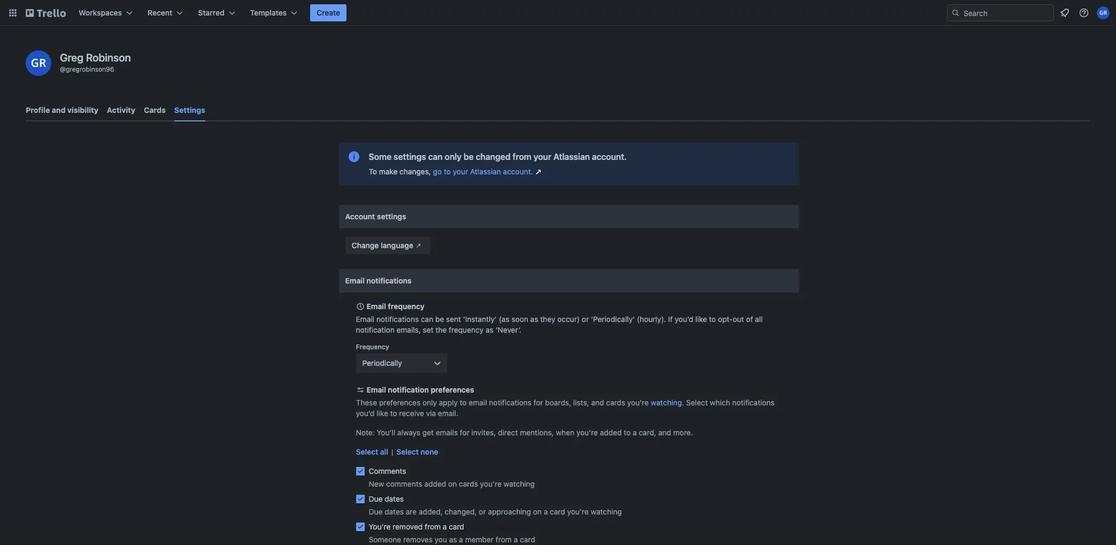 Task type: describe. For each thing, give the bounding box(es) containing it.
mentions,
[[520, 428, 554, 437]]

select inside . select which notifications you'd like to receive via email.
[[686, 398, 708, 407]]

0 vertical spatial watching
[[651, 398, 682, 407]]

0 vertical spatial cards
[[606, 398, 625, 407]]

2 vertical spatial card
[[520, 535, 535, 544]]

more.
[[673, 428, 693, 437]]

you
[[435, 535, 447, 544]]

profile and visibility
[[26, 105, 98, 114]]

change language link
[[345, 237, 431, 254]]

profile and visibility link
[[26, 101, 98, 120]]

due dates
[[369, 494, 404, 503]]

recent button
[[141, 4, 190, 21]]

you're removed from a card
[[369, 522, 464, 531]]

occur)
[[558, 315, 580, 324]]

these
[[356, 398, 377, 407]]

via
[[426, 409, 436, 418]]

due for due dates are added, changed, or approaching on a card you're watching
[[369, 507, 383, 516]]

get
[[423, 428, 434, 437]]

greg robinson @ gregrobinson96
[[60, 51, 131, 73]]

a left member
[[459, 535, 463, 544]]

'instantly'
[[463, 315, 497, 324]]

email for email notifications can be sent 'instantly' (as soon as they occur) or 'periodically' (hourly). if you'd like to opt-out of all notification emails, set the frequency as 'never'.
[[356, 315, 374, 324]]

due dates are added, changed, or approaching on a card you're watching
[[369, 507, 622, 516]]

account
[[345, 212, 375, 221]]

new
[[369, 479, 384, 488]]

sent
[[446, 315, 461, 324]]

if
[[668, 315, 673, 324]]

1 vertical spatial all
[[380, 447, 388, 456]]

robinson
[[86, 51, 131, 64]]

change
[[352, 241, 379, 250]]

1 horizontal spatial on
[[533, 507, 542, 516]]

Search field
[[960, 5, 1054, 21]]

new comments added on cards you're watching
[[369, 479, 535, 488]]

1 vertical spatial watching
[[504, 479, 535, 488]]

2 vertical spatial and
[[658, 428, 671, 437]]

templates
[[250, 8, 287, 17]]

(hourly).
[[637, 315, 666, 324]]

account settings
[[345, 212, 406, 221]]

gregrobinson96
[[66, 65, 114, 73]]

due for due dates
[[369, 494, 383, 503]]

from for changed
[[513, 152, 532, 162]]

create
[[317, 8, 340, 17]]

1 horizontal spatial watching
[[591, 507, 622, 516]]

set
[[423, 325, 434, 334]]

0 notifications image
[[1059, 6, 1071, 19]]

search image
[[952, 9, 960, 17]]

activity link
[[107, 101, 135, 120]]

added,
[[419, 507, 443, 516]]

notifications inside email notifications can be sent 'instantly' (as soon as they occur) or 'periodically' (hourly). if you'd like to opt-out of all notification emails, set the frequency as 'never'.
[[376, 315, 419, 324]]

notifications inside . select which notifications you'd like to receive via email.
[[732, 398, 775, 407]]

you'd inside email notifications can be sent 'instantly' (as soon as they occur) or 'periodically' (hourly). if you'd like to opt-out of all notification emails, set the frequency as 'never'.
[[675, 315, 694, 324]]

opt-
[[718, 315, 733, 324]]

starred
[[198, 8, 225, 17]]

select none button
[[397, 447, 438, 457]]

0 horizontal spatial preferences
[[379, 398, 421, 407]]

like inside . select which notifications you'd like to receive via email.
[[377, 409, 388, 418]]

to inside email notifications can be sent 'instantly' (as soon as they occur) or 'periodically' (hourly). if you'd like to opt-out of all notification emails, set the frequency as 'never'.
[[709, 315, 716, 324]]

1 vertical spatial card
[[449, 522, 464, 531]]

back to home image
[[26, 4, 66, 21]]

.
[[682, 398, 684, 407]]

some settings can only be changed from your atlassian account.
[[369, 152, 627, 162]]

you'd inside . select which notifications you'd like to receive via email.
[[356, 409, 375, 418]]

out
[[733, 315, 744, 324]]

can for settings
[[428, 152, 443, 162]]

1 horizontal spatial select
[[397, 447, 419, 456]]

when
[[556, 428, 575, 437]]

0 vertical spatial added
[[600, 428, 622, 437]]

cards link
[[144, 101, 166, 120]]

approaching
[[488, 507, 531, 516]]

boards,
[[545, 398, 571, 407]]

'periodically'
[[591, 315, 635, 324]]

templates button
[[244, 4, 304, 21]]

you'll
[[377, 428, 395, 437]]

of
[[746, 315, 753, 324]]

card,
[[639, 428, 656, 437]]

settings link
[[174, 101, 205, 121]]

dates for due dates are added, changed, or approaching on a card you're watching
[[385, 507, 404, 516]]

1 vertical spatial your
[[453, 167, 468, 176]]

frequency
[[356, 343, 389, 351]]

notifications up direct
[[489, 398, 532, 407]]

from for member
[[496, 535, 512, 544]]

changes,
[[400, 167, 431, 176]]

can for notifications
[[421, 315, 433, 324]]

comments
[[386, 479, 422, 488]]

email
[[469, 398, 487, 407]]

1 vertical spatial only
[[423, 398, 437, 407]]

0 horizontal spatial as
[[449, 535, 457, 544]]

member
[[465, 535, 494, 544]]

1 horizontal spatial as
[[486, 325, 494, 334]]

0 horizontal spatial frequency
[[388, 302, 425, 311]]

email.
[[438, 409, 458, 418]]

language
[[381, 241, 413, 250]]

frequency inside email notifications can be sent 'instantly' (as soon as they occur) or 'periodically' (hourly). if you'd like to opt-out of all notification emails, set the frequency as 'never'.
[[449, 325, 484, 334]]

removed
[[393, 522, 423, 531]]

some
[[369, 152, 392, 162]]

email for email notifications
[[345, 276, 365, 285]]

these preferences only apply to email notifications for boards, lists, and cards you're watching
[[356, 398, 682, 407]]

go
[[433, 167, 442, 176]]

the
[[436, 325, 447, 334]]

go to your atlassian account.
[[433, 167, 533, 176]]

to right go
[[444, 167, 451, 176]]

none
[[421, 447, 438, 456]]

0 horizontal spatial for
[[460, 428, 470, 437]]

are
[[406, 507, 417, 516]]

always
[[397, 428, 421, 437]]

2 horizontal spatial card
[[550, 507, 565, 516]]

someone
[[369, 535, 401, 544]]

changed,
[[445, 507, 477, 516]]



Task type: locate. For each thing, give the bounding box(es) containing it.
0 vertical spatial only
[[445, 152, 462, 162]]

2 vertical spatial watching
[[591, 507, 622, 516]]

frequency down sent
[[449, 325, 484, 334]]

changed
[[476, 152, 511, 162]]

email for email frequency
[[367, 302, 386, 311]]

only up via
[[423, 398, 437, 407]]

preferences
[[431, 385, 474, 394], [379, 398, 421, 407]]

frequency up emails,
[[388, 302, 425, 311]]

0 vertical spatial atlassian
[[554, 152, 590, 162]]

or inside email notifications can be sent 'instantly' (as soon as they occur) or 'periodically' (hourly). if you'd like to opt-out of all notification emails, set the frequency as 'never'.
[[582, 315, 589, 324]]

card right approaching
[[550, 507, 565, 516]]

as down 'instantly'
[[486, 325, 494, 334]]

receive
[[399, 409, 424, 418]]

you're
[[369, 522, 391, 531]]

someone removes you as a member from a card
[[369, 535, 535, 544]]

only
[[445, 152, 462, 162], [423, 398, 437, 407]]

for
[[534, 398, 543, 407], [460, 428, 470, 437]]

primary element
[[0, 0, 1116, 26]]

0 horizontal spatial select
[[356, 447, 378, 456]]

only up go to your atlassian account.
[[445, 152, 462, 162]]

open information menu image
[[1079, 7, 1090, 18]]

email down change
[[345, 276, 365, 285]]

1 horizontal spatial account.
[[592, 152, 627, 162]]

card up someone removes you as a member from a card
[[449, 522, 464, 531]]

workspaces button
[[72, 4, 139, 21]]

1 vertical spatial added
[[425, 479, 446, 488]]

a up you
[[443, 522, 447, 531]]

2 vertical spatial from
[[496, 535, 512, 544]]

1 horizontal spatial and
[[591, 398, 604, 407]]

notifications
[[367, 276, 412, 285], [376, 315, 419, 324], [489, 398, 532, 407], [732, 398, 775, 407]]

1 horizontal spatial frequency
[[449, 325, 484, 334]]

0 horizontal spatial watching
[[504, 479, 535, 488]]

1 horizontal spatial from
[[496, 535, 512, 544]]

notification up receive
[[388, 385, 429, 394]]

sm image
[[413, 240, 424, 251]]

all inside email notifications can be sent 'instantly' (as soon as they occur) or 'periodically' (hourly). if you'd like to opt-out of all notification emails, set the frequency as 'never'.
[[755, 315, 763, 324]]

or right changed,
[[479, 507, 486, 516]]

1 dates from the top
[[385, 494, 404, 503]]

switch to… image
[[7, 7, 18, 18]]

1 vertical spatial for
[[460, 428, 470, 437]]

added up added,
[[425, 479, 446, 488]]

@
[[60, 65, 66, 73]]

0 vertical spatial account.
[[592, 152, 627, 162]]

like down these
[[377, 409, 388, 418]]

atlassian
[[554, 152, 590, 162], [470, 167, 501, 176]]

email for email notification preferences
[[367, 385, 386, 394]]

0 vertical spatial frequency
[[388, 302, 425, 311]]

2 dates from the top
[[385, 507, 404, 516]]

and
[[52, 105, 65, 114], [591, 398, 604, 407], [658, 428, 671, 437]]

0 horizontal spatial card
[[449, 522, 464, 531]]

you'd down these
[[356, 409, 375, 418]]

0 horizontal spatial on
[[448, 479, 457, 488]]

select right .
[[686, 398, 708, 407]]

preferences up receive
[[379, 398, 421, 407]]

0 horizontal spatial you'd
[[356, 409, 375, 418]]

cards up changed,
[[459, 479, 478, 488]]

for right emails
[[460, 428, 470, 437]]

a left card,
[[633, 428, 637, 437]]

like left opt- at the right of page
[[696, 315, 707, 324]]

1 vertical spatial or
[[479, 507, 486, 516]]

a right approaching
[[544, 507, 548, 516]]

to left card,
[[624, 428, 631, 437]]

0 vertical spatial for
[[534, 398, 543, 407]]

emails
[[436, 428, 458, 437]]

you're
[[627, 398, 649, 407], [577, 428, 598, 437], [480, 479, 502, 488], [567, 507, 589, 516]]

due down new
[[369, 494, 383, 503]]

and right card,
[[658, 428, 671, 437]]

0 vertical spatial like
[[696, 315, 707, 324]]

1 vertical spatial atlassian
[[470, 167, 501, 176]]

0 horizontal spatial or
[[479, 507, 486, 516]]

to
[[369, 167, 377, 176]]

apply
[[439, 398, 458, 407]]

change language
[[352, 241, 413, 250]]

1 vertical spatial on
[[533, 507, 542, 516]]

0 vertical spatial from
[[513, 152, 532, 162]]

settings up language
[[377, 212, 406, 221]]

0 vertical spatial settings
[[394, 152, 426, 162]]

create button
[[310, 4, 347, 21]]

from right changed
[[513, 152, 532, 162]]

a down approaching
[[514, 535, 518, 544]]

to
[[444, 167, 451, 176], [709, 315, 716, 324], [460, 398, 467, 407], [390, 409, 397, 418], [624, 428, 631, 437]]

(as
[[499, 315, 510, 324]]

make
[[379, 167, 398, 176]]

1 horizontal spatial all
[[755, 315, 763, 324]]

settings
[[174, 105, 205, 114]]

on right approaching
[[533, 507, 542, 516]]

email notifications can be sent 'instantly' (as soon as they occur) or 'periodically' (hourly). if you'd like to opt-out of all notification emails, set the frequency as 'never'.
[[356, 315, 763, 334]]

0 horizontal spatial like
[[377, 409, 388, 418]]

settings for some
[[394, 152, 426, 162]]

can
[[428, 152, 443, 162], [421, 315, 433, 324]]

cards right lists,
[[606, 398, 625, 407]]

email notification preferences
[[367, 385, 474, 394]]

1 vertical spatial notification
[[388, 385, 429, 394]]

all left |
[[380, 447, 388, 456]]

0 horizontal spatial only
[[423, 398, 437, 407]]

1 due from the top
[[369, 494, 383, 503]]

notifications right "which"
[[732, 398, 775, 407]]

1 vertical spatial frequency
[[449, 325, 484, 334]]

and right profile
[[52, 105, 65, 114]]

1 vertical spatial you'd
[[356, 409, 375, 418]]

cards
[[144, 105, 166, 114]]

0 vertical spatial and
[[52, 105, 65, 114]]

all right of
[[755, 315, 763, 324]]

watching
[[651, 398, 682, 407], [504, 479, 535, 488], [591, 507, 622, 516]]

account.
[[592, 152, 627, 162], [503, 167, 533, 176]]

1 horizontal spatial for
[[534, 398, 543, 407]]

1 horizontal spatial only
[[445, 152, 462, 162]]

0 vertical spatial you'd
[[675, 315, 694, 324]]

1 horizontal spatial be
[[464, 152, 474, 162]]

0 vertical spatial dates
[[385, 494, 404, 503]]

0 vertical spatial notification
[[356, 325, 395, 334]]

1 horizontal spatial cards
[[606, 398, 625, 407]]

2 horizontal spatial and
[[658, 428, 671, 437]]

1 horizontal spatial preferences
[[431, 385, 474, 394]]

1 vertical spatial can
[[421, 315, 433, 324]]

be inside email notifications can be sent 'instantly' (as soon as they occur) or 'periodically' (hourly). if you'd like to opt-out of all notification emails, set the frequency as 'never'.
[[435, 315, 444, 324]]

email frequency
[[367, 302, 425, 311]]

notification up frequency
[[356, 325, 395, 334]]

1 horizontal spatial card
[[520, 535, 535, 544]]

or
[[582, 315, 589, 324], [479, 507, 486, 516]]

direct
[[498, 428, 518, 437]]

cards
[[606, 398, 625, 407], [459, 479, 478, 488]]

dates down comments
[[385, 494, 404, 503]]

your right changed
[[534, 152, 552, 162]]

from
[[513, 152, 532, 162], [425, 522, 441, 531], [496, 535, 512, 544]]

1 horizontal spatial atlassian
[[554, 152, 590, 162]]

0 vertical spatial all
[[755, 315, 763, 324]]

select down note:
[[356, 447, 378, 456]]

1 vertical spatial due
[[369, 507, 383, 516]]

0 vertical spatial can
[[428, 152, 443, 162]]

email up frequency
[[356, 315, 374, 324]]

they
[[540, 315, 555, 324]]

1 horizontal spatial added
[[600, 428, 622, 437]]

card
[[550, 507, 565, 516], [449, 522, 464, 531], [520, 535, 535, 544]]

1 vertical spatial account.
[[503, 167, 533, 176]]

1 vertical spatial be
[[435, 315, 444, 324]]

select right |
[[397, 447, 419, 456]]

1 vertical spatial from
[[425, 522, 441, 531]]

or right the occur) at the bottom of the page
[[582, 315, 589, 324]]

select
[[686, 398, 708, 407], [356, 447, 378, 456], [397, 447, 419, 456]]

starred button
[[192, 4, 242, 21]]

1 horizontal spatial like
[[696, 315, 707, 324]]

notification
[[356, 325, 395, 334], [388, 385, 429, 394]]

email up these
[[367, 385, 386, 394]]

0 horizontal spatial account.
[[503, 167, 533, 176]]

as left they
[[530, 315, 538, 324]]

0 horizontal spatial your
[[453, 167, 468, 176]]

activity
[[107, 105, 135, 114]]

due
[[369, 494, 383, 503], [369, 507, 383, 516]]

periodically
[[362, 358, 402, 368]]

settings up changes,
[[394, 152, 426, 162]]

workspaces
[[79, 8, 122, 17]]

go to your atlassian account. link
[[433, 166, 544, 177]]

0 horizontal spatial added
[[425, 479, 446, 488]]

1 vertical spatial as
[[486, 325, 494, 334]]

0 vertical spatial your
[[534, 152, 552, 162]]

be up go to your atlassian account.
[[464, 152, 474, 162]]

your right go
[[453, 167, 468, 176]]

select all button
[[356, 447, 388, 457]]

1 vertical spatial and
[[591, 398, 604, 407]]

and right lists,
[[591, 398, 604, 407]]

settings for account
[[377, 212, 406, 221]]

0 vertical spatial be
[[464, 152, 474, 162]]

'never'.
[[496, 325, 522, 334]]

be up the
[[435, 315, 444, 324]]

0 horizontal spatial from
[[425, 522, 441, 531]]

notifications down the email frequency
[[376, 315, 419, 324]]

2 horizontal spatial as
[[530, 315, 538, 324]]

0 horizontal spatial cards
[[459, 479, 478, 488]]

on up changed,
[[448, 479, 457, 488]]

comments
[[369, 466, 406, 476]]

can up the set
[[421, 315, 433, 324]]

1 horizontal spatial your
[[534, 152, 552, 162]]

2 horizontal spatial watching
[[651, 398, 682, 407]]

card down approaching
[[520, 535, 535, 544]]

for left boards,
[[534, 398, 543, 407]]

email inside email notifications can be sent 'instantly' (as soon as they occur) or 'periodically' (hourly). if you'd like to opt-out of all notification emails, set the frequency as 'never'.
[[356, 315, 374, 324]]

email down email notifications
[[367, 302, 386, 311]]

1 vertical spatial like
[[377, 409, 388, 418]]

notification inside email notifications can be sent 'instantly' (as soon as they occur) or 'periodically' (hourly). if you'd like to opt-out of all notification emails, set the frequency as 'never'.
[[356, 325, 395, 334]]

1 vertical spatial settings
[[377, 212, 406, 221]]

select all | select none
[[356, 447, 438, 456]]

2 vertical spatial as
[[449, 535, 457, 544]]

0 horizontal spatial and
[[52, 105, 65, 114]]

0 horizontal spatial all
[[380, 447, 388, 456]]

preferences up apply
[[431, 385, 474, 394]]

0 vertical spatial on
[[448, 479, 457, 488]]

you'd
[[675, 315, 694, 324], [356, 409, 375, 418]]

as
[[530, 315, 538, 324], [486, 325, 494, 334], [449, 535, 457, 544]]

can up go
[[428, 152, 443, 162]]

note:
[[356, 428, 375, 437]]

you'd right if
[[675, 315, 694, 324]]

profile
[[26, 105, 50, 114]]

dates for due dates
[[385, 494, 404, 503]]

0 vertical spatial as
[[530, 315, 538, 324]]

visibility
[[67, 105, 98, 114]]

soon
[[512, 315, 528, 324]]

to left opt- at the right of page
[[709, 315, 716, 324]]

to inside . select which notifications you'd like to receive via email.
[[390, 409, 397, 418]]

can inside email notifications can be sent 'instantly' (as soon as they occur) or 'periodically' (hourly). if you'd like to opt-out of all notification emails, set the frequency as 'never'.
[[421, 315, 433, 324]]

notifications up the email frequency
[[367, 276, 412, 285]]

added left card,
[[600, 428, 622, 437]]

like inside email notifications can be sent 'instantly' (as soon as they occur) or 'periodically' (hourly). if you'd like to opt-out of all notification emails, set the frequency as 'never'.
[[696, 315, 707, 324]]

from right member
[[496, 535, 512, 544]]

watching link
[[651, 398, 682, 407]]

2 due from the top
[[369, 507, 383, 516]]

to left receive
[[390, 409, 397, 418]]

greg robinson (gregrobinson96) image
[[1097, 6, 1110, 19]]

1 horizontal spatial or
[[582, 315, 589, 324]]

to make changes,
[[369, 167, 433, 176]]

dates down due dates
[[385, 507, 404, 516]]

0 vertical spatial or
[[582, 315, 589, 324]]

. select which notifications you'd like to receive via email.
[[356, 398, 775, 418]]

emails,
[[397, 325, 421, 334]]

1 vertical spatial cards
[[459, 479, 478, 488]]

0 horizontal spatial atlassian
[[470, 167, 501, 176]]

0 horizontal spatial be
[[435, 315, 444, 324]]

lists,
[[573, 398, 589, 407]]

due up you're
[[369, 507, 383, 516]]

0 vertical spatial preferences
[[431, 385, 474, 394]]

from down added,
[[425, 522, 441, 531]]

1 vertical spatial preferences
[[379, 398, 421, 407]]

2 horizontal spatial from
[[513, 152, 532, 162]]

1 horizontal spatial you'd
[[675, 315, 694, 324]]

greg
[[60, 51, 83, 64]]

a
[[633, 428, 637, 437], [544, 507, 548, 516], [443, 522, 447, 531], [459, 535, 463, 544], [514, 535, 518, 544]]

to left the email
[[460, 398, 467, 407]]

0 vertical spatial card
[[550, 507, 565, 516]]

email notifications
[[345, 276, 412, 285]]

invites,
[[472, 428, 496, 437]]

greg robinson (gregrobinson96) image
[[26, 50, 51, 76]]

as right you
[[449, 535, 457, 544]]

1 vertical spatial dates
[[385, 507, 404, 516]]

0 vertical spatial due
[[369, 494, 383, 503]]



Task type: vqa. For each thing, say whether or not it's contained in the screenshot.
100,000
no



